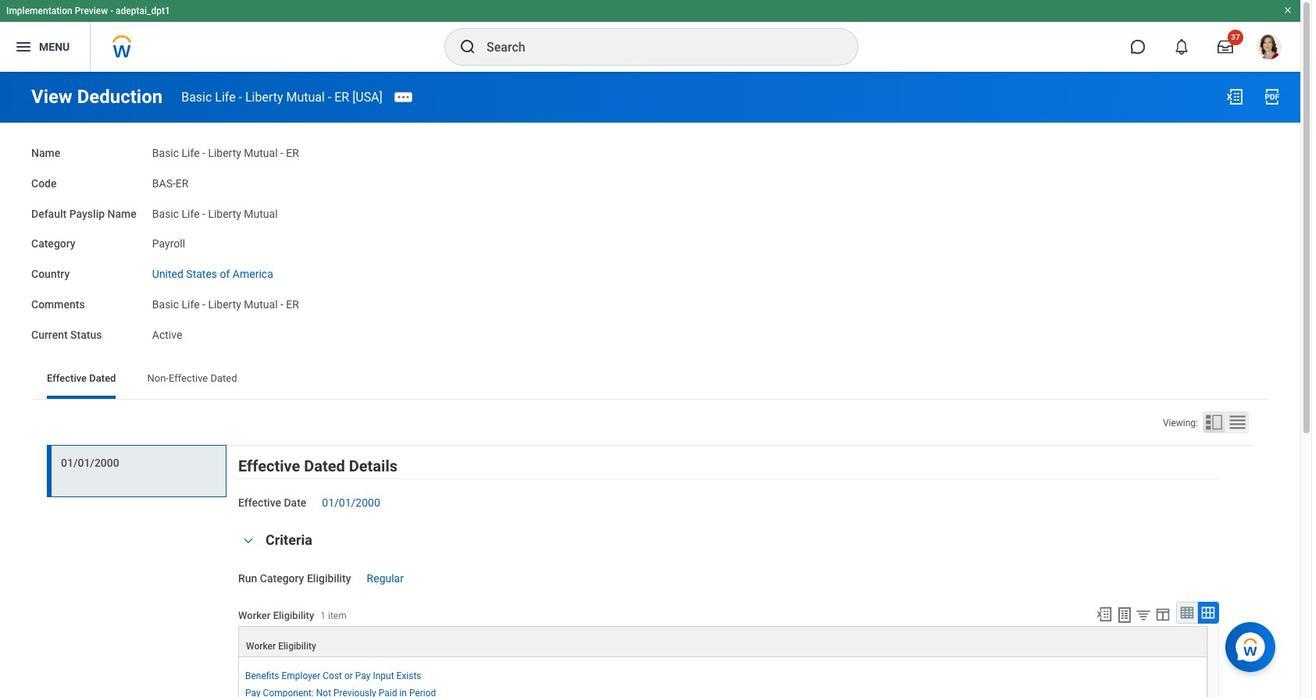 Task type: describe. For each thing, give the bounding box(es) containing it.
bas-
[[152, 177, 176, 190]]

employer
[[282, 671, 321, 682]]

non-
[[147, 373, 169, 385]]

worker eligibility row
[[238, 627, 1208, 658]]

Toggle to Grid view radio
[[1227, 412, 1250, 434]]

comments
[[31, 298, 85, 311]]

eligibility for worker eligibility 1 item
[[273, 610, 314, 622]]

exists
[[397, 671, 422, 682]]

default payslip name
[[31, 207, 137, 220]]

click to view/edit grid preferences image
[[1155, 606, 1172, 623]]

pay
[[355, 671, 371, 682]]

view deduction main content
[[0, 72, 1301, 698]]

item
[[328, 611, 347, 622]]

of
[[220, 268, 230, 281]]

- inside menu banner
[[110, 5, 113, 16]]

notifications large image
[[1175, 39, 1190, 55]]

adeptai_dpt1
[[116, 5, 170, 16]]

default
[[31, 207, 67, 220]]

effective dated details
[[238, 457, 398, 476]]

0 vertical spatial eligibility
[[307, 573, 351, 585]]

view printable version (pdf) image
[[1264, 88, 1282, 106]]

0 horizontal spatial category
[[31, 238, 76, 250]]

worker eligibility button
[[239, 627, 1207, 657]]

export to excel image
[[1096, 606, 1114, 623]]

run
[[238, 573, 257, 585]]

eligibility for worker eligibility
[[278, 641, 316, 652]]

inbox large image
[[1218, 39, 1234, 55]]

liberty for comments
[[208, 298, 241, 311]]

worker for worker eligibility
[[246, 641, 276, 652]]

preview
[[75, 5, 108, 16]]

1 horizontal spatial dated
[[211, 373, 237, 385]]

basic life - liberty mutual
[[152, 207, 278, 220]]

dated for effective dated
[[89, 373, 116, 385]]

export to worksheets image
[[1116, 606, 1135, 625]]

life up the 'name' element
[[215, 89, 236, 104]]

payroll
[[152, 238, 185, 250]]

criteria
[[266, 532, 313, 549]]

toolbar inside criteria group
[[1089, 602, 1220, 627]]

mutual for default payslip name
[[244, 207, 278, 220]]

category inside criteria group
[[260, 573, 304, 585]]

close environment banner image
[[1284, 5, 1293, 15]]

mutual for name
[[244, 147, 278, 159]]

date
[[284, 497, 307, 510]]

menu button
[[0, 22, 90, 72]]

effective date
[[238, 497, 307, 510]]

worker eligibility 1 item
[[238, 610, 347, 622]]

menu
[[39, 40, 70, 53]]

basic for name
[[152, 147, 179, 159]]

select to filter grid data image
[[1135, 607, 1153, 623]]

worker for worker eligibility 1 item
[[238, 610, 271, 622]]

run category eligibility
[[238, 573, 351, 585]]

1 horizontal spatial name
[[108, 207, 137, 220]]

37 button
[[1209, 30, 1244, 64]]

- inside default payslip name element
[[202, 207, 205, 220]]

items selected list
[[245, 668, 461, 698]]

code
[[31, 177, 57, 190]]

payroll element
[[152, 235, 185, 250]]

or
[[345, 671, 353, 682]]

tab list inside view deduction main content
[[31, 362, 1270, 400]]

effective for effective date
[[238, 497, 281, 510]]

deduction
[[77, 86, 163, 108]]

view
[[31, 86, 72, 108]]

america
[[233, 268, 273, 281]]

er inside code element
[[176, 177, 189, 190]]



Task type: vqa. For each thing, say whether or not it's contained in the screenshot.
left for
no



Task type: locate. For each thing, give the bounding box(es) containing it.
life for name
[[182, 147, 200, 159]]

2 vertical spatial eligibility
[[278, 641, 316, 652]]

0 horizontal spatial dated
[[89, 373, 116, 385]]

basic for default payslip name
[[152, 207, 179, 220]]

mutual up america
[[244, 207, 278, 220]]

liberty up default payslip name element
[[208, 147, 241, 159]]

toolbar
[[1089, 602, 1220, 627]]

eligibility inside popup button
[[278, 641, 316, 652]]

default payslip name element
[[152, 198, 278, 221]]

basic life - liberty mutual - er [usa] link
[[181, 89, 383, 104]]

details
[[349, 457, 398, 476]]

basic up the 'name' element
[[181, 89, 212, 104]]

dated up 01/01/2000 link
[[304, 457, 345, 476]]

eligibility up employer
[[278, 641, 316, 652]]

mutual for comments
[[244, 298, 278, 311]]

tab list
[[31, 362, 1270, 400]]

er
[[335, 89, 349, 104], [286, 147, 299, 159], [176, 177, 189, 190], [286, 298, 299, 311]]

worker up benefits
[[246, 641, 276, 652]]

0 vertical spatial basic life - liberty mutual - er
[[152, 147, 299, 159]]

0 vertical spatial 01/01/2000
[[61, 457, 119, 470]]

0 vertical spatial name
[[31, 147, 60, 159]]

chevron down image
[[239, 536, 258, 547]]

criteria button
[[266, 532, 313, 549]]

current status
[[31, 329, 102, 341]]

basic
[[181, 89, 212, 104], [152, 147, 179, 159], [152, 207, 179, 220], [152, 298, 179, 311]]

name up code
[[31, 147, 60, 159]]

effective dated
[[47, 373, 116, 385]]

liberty up the 'name' element
[[245, 89, 283, 104]]

effective up effective date
[[238, 457, 300, 476]]

implementation
[[6, 5, 72, 16]]

1 vertical spatial category
[[260, 573, 304, 585]]

category
[[31, 238, 76, 250], [260, 573, 304, 585]]

basic life - liberty mutual - er for name
[[152, 147, 299, 159]]

united
[[152, 268, 184, 281]]

liberty inside the 'name' element
[[208, 147, 241, 159]]

cost
[[323, 671, 342, 682]]

dated down status
[[89, 373, 116, 385]]

benefits employer cost or pay input exists link
[[245, 668, 422, 682]]

life inside default payslip name element
[[182, 207, 200, 220]]

worker inside popup button
[[246, 641, 276, 652]]

active
[[152, 329, 182, 341]]

life up payroll element
[[182, 207, 200, 220]]

life inside the 'name' element
[[182, 147, 200, 159]]

liberty
[[245, 89, 283, 104], [208, 147, 241, 159], [208, 207, 241, 220], [208, 298, 241, 311]]

liberty for name
[[208, 147, 241, 159]]

1
[[321, 611, 326, 622]]

profile logan mcneil image
[[1257, 34, 1282, 63]]

1 vertical spatial worker
[[246, 641, 276, 652]]

effective
[[47, 373, 87, 385], [169, 373, 208, 385], [238, 457, 300, 476], [238, 497, 281, 510]]

dated
[[89, 373, 116, 385], [211, 373, 237, 385], [304, 457, 345, 476]]

viewing: option group
[[1164, 412, 1254, 437]]

life up code element
[[182, 147, 200, 159]]

1 horizontal spatial 01/01/2000
[[322, 497, 380, 510]]

category up country
[[31, 238, 76, 250]]

input
[[373, 671, 394, 682]]

benefits
[[245, 671, 279, 682]]

states
[[186, 268, 217, 281]]

eligibility up the 1
[[307, 573, 351, 585]]

view deduction
[[31, 86, 163, 108]]

life
[[215, 89, 236, 104], [182, 147, 200, 159], [182, 207, 200, 220], [182, 298, 200, 311]]

1 vertical spatial name
[[108, 207, 137, 220]]

mutual
[[286, 89, 325, 104], [244, 147, 278, 159], [244, 207, 278, 220], [244, 298, 278, 311]]

life for comments
[[182, 298, 200, 311]]

01/01/2000 link
[[322, 494, 380, 510]]

1 basic life - liberty mutual - er from the top
[[152, 147, 299, 159]]

united states of america link
[[152, 265, 273, 281]]

effective down current status
[[47, 373, 87, 385]]

[usa]
[[353, 89, 383, 104]]

eligibility
[[307, 573, 351, 585], [273, 610, 314, 622], [278, 641, 316, 652]]

viewing:
[[1164, 418, 1199, 429]]

benefits employer cost or pay input exists
[[245, 671, 422, 682]]

eligibility left the 1
[[273, 610, 314, 622]]

0 vertical spatial category
[[31, 238, 76, 250]]

0 vertical spatial worker
[[238, 610, 271, 622]]

0 horizontal spatial 01/01/2000
[[61, 457, 119, 470]]

payslip
[[69, 207, 105, 220]]

worker eligibility
[[246, 641, 316, 652]]

basic up current status 'element'
[[152, 298, 179, 311]]

name element
[[152, 138, 299, 161]]

worker
[[238, 610, 271, 622], [246, 641, 276, 652]]

current status element
[[152, 319, 182, 342]]

1 vertical spatial basic life - liberty mutual - er
[[152, 298, 299, 311]]

liberty inside default payslip name element
[[208, 207, 241, 220]]

bas-er
[[152, 177, 189, 190]]

implementation preview -   adeptai_dpt1
[[6, 5, 170, 16]]

expand table image
[[1201, 605, 1217, 621]]

criteria group
[[238, 531, 1220, 698]]

er inside the 'name' element
[[286, 147, 299, 159]]

country
[[31, 268, 70, 281]]

regular
[[367, 573, 404, 585]]

worker down run
[[238, 610, 271, 622]]

effective left date
[[238, 497, 281, 510]]

1 vertical spatial eligibility
[[273, 610, 314, 622]]

name right payslip
[[108, 207, 137, 220]]

regular link
[[367, 570, 404, 585]]

dated right non-
[[211, 373, 237, 385]]

menu banner
[[0, 0, 1301, 72]]

1 horizontal spatial category
[[260, 573, 304, 585]]

category right run
[[260, 573, 304, 585]]

basic life - liberty mutual - er [usa]
[[181, 89, 383, 104]]

2 basic life - liberty mutual - er from the top
[[152, 298, 299, 311]]

liberty for default payslip name
[[208, 207, 241, 220]]

basic life - liberty mutual - er down 'of'
[[152, 298, 299, 311]]

table image
[[1180, 605, 1196, 621]]

dated for effective dated details
[[304, 457, 345, 476]]

liberty down 'of'
[[208, 298, 241, 311]]

basic up code element
[[152, 147, 179, 159]]

mutual down "basic life - liberty mutual - er [usa]"
[[244, 147, 278, 159]]

search image
[[459, 38, 477, 56]]

Toggle to List Detail view radio
[[1203, 412, 1226, 434]]

mutual inside default payslip name element
[[244, 207, 278, 220]]

effective for effective dated details
[[238, 457, 300, 476]]

basic life - liberty mutual - er up default payslip name element
[[152, 147, 299, 159]]

export to excel image
[[1226, 88, 1245, 106]]

life down 'states'
[[182, 298, 200, 311]]

0 horizontal spatial name
[[31, 147, 60, 159]]

1 vertical spatial 01/01/2000
[[322, 497, 380, 510]]

status
[[70, 329, 102, 341]]

basic for comments
[[152, 298, 179, 311]]

life for default payslip name
[[182, 207, 200, 220]]

mutual left [usa]
[[286, 89, 325, 104]]

effective for effective dated
[[47, 373, 87, 385]]

name
[[31, 147, 60, 159], [108, 207, 137, 220]]

tab list containing effective dated
[[31, 362, 1270, 400]]

01/01/2000
[[61, 457, 119, 470], [322, 497, 380, 510]]

2 horizontal spatial dated
[[304, 457, 345, 476]]

liberty up united states of america link
[[208, 207, 241, 220]]

mutual down america
[[244, 298, 278, 311]]

united states of america
[[152, 268, 273, 281]]

basic inside the 'name' element
[[152, 147, 179, 159]]

Search Workday  search field
[[487, 30, 826, 64]]

current
[[31, 329, 68, 341]]

code element
[[152, 168, 189, 191]]

basic inside default payslip name element
[[152, 207, 179, 220]]

-
[[110, 5, 113, 16], [239, 89, 242, 104], [328, 89, 332, 104], [202, 147, 205, 159], [281, 147, 284, 159], [202, 207, 205, 220], [202, 298, 205, 311], [281, 298, 284, 311]]

37
[[1232, 33, 1241, 41]]

basic life - liberty mutual - er
[[152, 147, 299, 159], [152, 298, 299, 311]]

basic life - liberty mutual - er for comments
[[152, 298, 299, 311]]

mutual inside the 'name' element
[[244, 147, 278, 159]]

effective down active
[[169, 373, 208, 385]]

justify image
[[14, 38, 33, 56]]

basic up payroll element
[[152, 207, 179, 220]]

non-effective dated
[[147, 373, 237, 385]]



